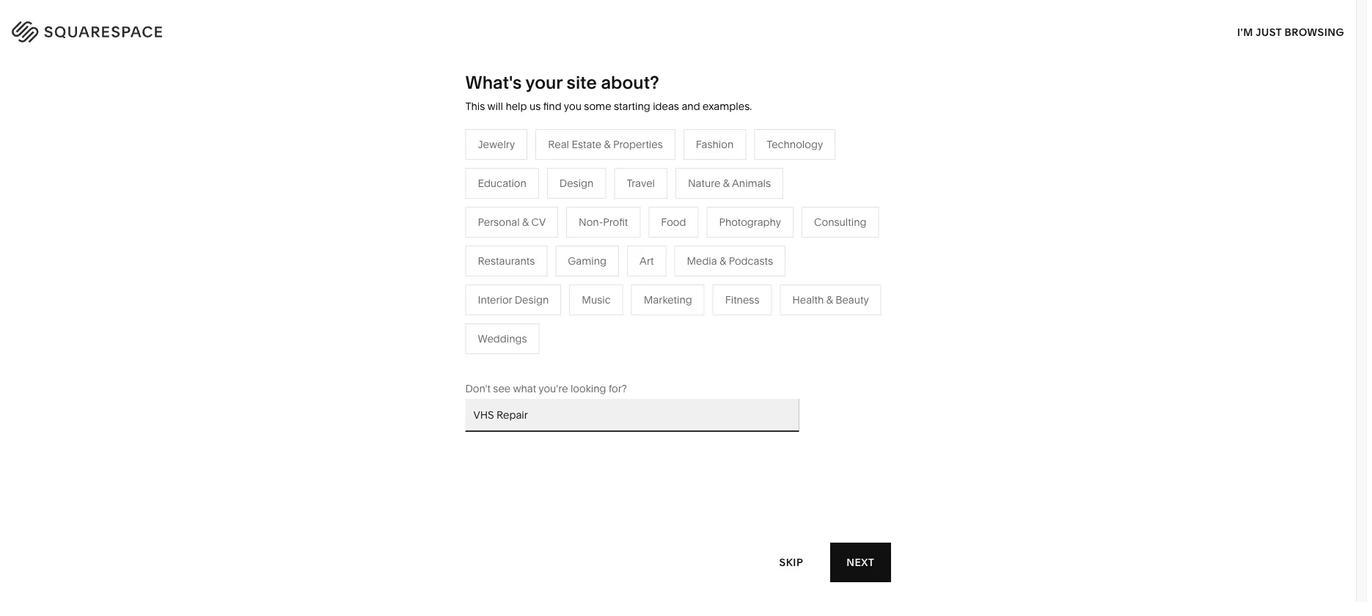 Task type: vqa. For each thing, say whether or not it's contained in the screenshot.
How to the top
no



Task type: locate. For each thing, give the bounding box(es) containing it.
0 vertical spatial real
[[548, 138, 569, 151]]

real inside option
[[548, 138, 569, 151]]

real down the find
[[548, 138, 569, 151]]

interior design
[[478, 294, 549, 306]]

animals
[[732, 177, 771, 189], [728, 226, 767, 239]]

find
[[543, 100, 562, 113]]

0 vertical spatial fitness
[[684, 248, 718, 261]]

1 vertical spatial restaurants
[[478, 255, 535, 267]]

events
[[529, 270, 561, 283]]

media
[[529, 248, 559, 261], [687, 255, 717, 267]]

nature & animals up home & decor link
[[688, 177, 771, 189]]

art
[[640, 255, 654, 267]]

nature down 'home'
[[684, 226, 716, 239]]

weddings down events link
[[529, 292, 578, 305]]

i'm just browsing link
[[1237, 12, 1344, 52]]

food
[[661, 216, 686, 228]]

log             in
[[1303, 23, 1338, 36]]

restaurants down travel link
[[529, 226, 586, 239]]

& down "nature & animals" link
[[720, 255, 726, 267]]

Design radio
[[547, 168, 606, 199]]

podcasts inside option
[[729, 255, 773, 267]]

0 horizontal spatial non-
[[442, 270, 467, 283]]

1 horizontal spatial media
[[687, 255, 717, 267]]

travel
[[627, 177, 655, 189], [529, 204, 557, 217]]

Media & Podcasts radio
[[674, 246, 786, 276]]

media & podcasts down "nature & animals" link
[[687, 255, 773, 267]]

profit
[[603, 216, 628, 228]]

what's your site about? this will help us find you some starting ideas and examples.
[[465, 71, 752, 113]]

1 vertical spatial properties
[[594, 314, 644, 327]]

see
[[493, 382, 511, 395]]

design up travel link
[[559, 177, 594, 189]]

and
[[682, 100, 700, 113]]

for?
[[609, 382, 627, 395]]

i'm
[[1237, 26, 1253, 38]]

design
[[559, 177, 594, 189], [515, 294, 549, 306]]

some
[[584, 100, 611, 113]]

1 vertical spatial nature & animals
[[684, 226, 767, 239]]

Travel radio
[[614, 168, 667, 199]]

0 vertical spatial nature & animals
[[688, 177, 771, 189]]

0 vertical spatial estate
[[572, 138, 601, 151]]

you're
[[538, 382, 568, 395]]

media down "nature & animals" link
[[687, 255, 717, 267]]

squarespace logo link
[[29, 18, 291, 41]]

Gaming radio
[[555, 246, 619, 276]]

1 vertical spatial nature
[[684, 226, 716, 239]]

non- up media & podcasts link
[[579, 216, 603, 228]]

skip
[[779, 556, 803, 569]]

weddings
[[529, 292, 578, 305], [478, 332, 527, 345]]

you
[[564, 100, 582, 113]]

properties down starting
[[613, 138, 663, 151]]

gaming
[[568, 255, 607, 267]]

0 vertical spatial travel
[[627, 177, 655, 189]]

1 vertical spatial real estate & properties
[[529, 314, 644, 327]]

1 vertical spatial design
[[515, 294, 549, 306]]

squarespace logo image
[[29, 18, 192, 41]]

1 horizontal spatial podcasts
[[729, 255, 773, 267]]

0 horizontal spatial fitness
[[684, 248, 718, 261]]

real
[[548, 138, 569, 151], [529, 314, 550, 327]]

nature
[[688, 177, 720, 189], [684, 226, 716, 239]]

log
[[1303, 23, 1324, 36]]

0 vertical spatial properties
[[613, 138, 663, 151]]

1 vertical spatial fitness
[[725, 294, 759, 306]]

non-profit
[[579, 216, 628, 228]]

animals up decor
[[732, 177, 771, 189]]

travel up restaurants 'link'
[[529, 204, 557, 217]]

1 horizontal spatial media & podcasts
[[687, 255, 773, 267]]

Non-Profit radio
[[566, 207, 640, 237]]

1 horizontal spatial travel
[[627, 177, 655, 189]]

estate
[[572, 138, 601, 151], [553, 314, 583, 327]]

0 vertical spatial non-
[[579, 216, 603, 228]]

properties
[[613, 138, 663, 151], [594, 314, 644, 327]]

podcasts down non-profit option
[[571, 248, 616, 261]]

travel up profit
[[627, 177, 655, 189]]

&
[[604, 138, 611, 151], [723, 177, 730, 189], [716, 204, 723, 217], [522, 216, 529, 228], [719, 226, 726, 239], [562, 248, 569, 261], [720, 255, 726, 267], [433, 270, 440, 283], [826, 294, 833, 306], [585, 314, 592, 327]]

1 horizontal spatial fitness
[[725, 294, 759, 306]]

0 vertical spatial weddings
[[529, 292, 578, 305]]

services
[[436, 226, 477, 239]]

nature & animals down home & decor link
[[684, 226, 767, 239]]

& left cv
[[522, 216, 529, 228]]

health
[[792, 294, 824, 306]]

properties down the music
[[594, 314, 644, 327]]

weddings down interior
[[478, 332, 527, 345]]

community & non-profits link
[[374, 270, 511, 283]]

non- inside option
[[579, 216, 603, 228]]

fitness down "nature & animals" link
[[684, 248, 718, 261]]

i'm just browsing
[[1237, 26, 1344, 38]]

real estate & properties down the music
[[529, 314, 644, 327]]

real estate & properties down some
[[548, 138, 663, 151]]

restaurants
[[529, 226, 586, 239], [478, 255, 535, 267]]

health & beauty
[[792, 294, 869, 306]]

fitness
[[684, 248, 718, 261], [725, 294, 759, 306]]

estate down some
[[572, 138, 601, 151]]

lusaka element
[[487, 501, 869, 602]]

1 horizontal spatial weddings
[[529, 292, 578, 305]]

nature up 'home'
[[688, 177, 720, 189]]

0 vertical spatial real estate & properties
[[548, 138, 663, 151]]

events link
[[529, 270, 576, 283]]

in
[[1327, 23, 1338, 36]]

design down events
[[515, 294, 549, 306]]

professional services link
[[374, 226, 492, 239]]

& right 'home'
[[716, 204, 723, 217]]

media & podcasts
[[529, 248, 616, 261], [687, 255, 773, 267]]

& down home & decor
[[719, 226, 726, 239]]

animals down decor
[[728, 226, 767, 239]]

media & podcasts link
[[529, 248, 630, 261]]

animals inside radio
[[732, 177, 771, 189]]

real down weddings link
[[529, 314, 550, 327]]

nature & animals
[[688, 177, 771, 189], [684, 226, 767, 239]]

non- down services
[[442, 270, 467, 283]]

1 vertical spatial weddings
[[478, 332, 527, 345]]

fitness down the media & podcasts option
[[725, 294, 759, 306]]

media up events
[[529, 248, 559, 261]]

jewelry
[[478, 138, 515, 151]]

0 horizontal spatial travel
[[529, 204, 557, 217]]

media & podcasts down restaurants 'link'
[[529, 248, 616, 261]]

0 vertical spatial animals
[[732, 177, 771, 189]]

0 vertical spatial design
[[559, 177, 594, 189]]

& inside nature & animals radio
[[723, 177, 730, 189]]

0 vertical spatial nature
[[688, 177, 720, 189]]

what's
[[465, 71, 522, 93]]

what
[[513, 382, 536, 395]]

podcasts down "nature & animals" link
[[729, 255, 773, 267]]

& inside personal & cv radio
[[522, 216, 529, 228]]

& inside health & beauty radio
[[826, 294, 833, 306]]

this
[[465, 100, 485, 113]]

& down some
[[604, 138, 611, 151]]

& inside real estate & properties option
[[604, 138, 611, 151]]

real estate & properties
[[548, 138, 663, 151], [529, 314, 644, 327]]

restaurants up profits
[[478, 255, 535, 267]]

community & non-profits
[[374, 270, 497, 283]]

podcasts
[[571, 248, 616, 261], [729, 255, 773, 267]]

weddings link
[[529, 292, 593, 305]]

nature & animals link
[[684, 226, 782, 239]]

0 horizontal spatial weddings
[[478, 332, 527, 345]]

ideas
[[653, 100, 679, 113]]

will
[[487, 100, 503, 113]]

don't see what you're looking for?
[[465, 382, 627, 395]]

1 horizontal spatial non-
[[579, 216, 603, 228]]

just
[[1256, 26, 1282, 38]]

estate down weddings link
[[553, 314, 583, 327]]

nature inside radio
[[688, 177, 720, 189]]

Personal & CV radio
[[465, 207, 558, 237]]

& right health
[[826, 294, 833, 306]]

non-
[[579, 216, 603, 228], [442, 270, 467, 283]]

& up home & decor link
[[723, 177, 730, 189]]



Task type: describe. For each thing, give the bounding box(es) containing it.
Fitness radio
[[713, 284, 772, 315]]

consulting
[[814, 216, 866, 228]]

Education radio
[[465, 168, 539, 199]]

professional services
[[374, 226, 477, 239]]

restaurants link
[[529, 226, 601, 239]]

personal & cv
[[478, 216, 546, 228]]

help
[[506, 100, 527, 113]]

Consulting radio
[[802, 207, 879, 237]]

media & podcasts inside option
[[687, 255, 773, 267]]

restaurants inside radio
[[478, 255, 535, 267]]

travel link
[[529, 204, 572, 217]]

about?
[[601, 71, 659, 93]]

1 vertical spatial travel
[[529, 204, 557, 217]]

log             in link
[[1303, 23, 1338, 36]]

& inside the media & podcasts option
[[720, 255, 726, 267]]

technology
[[767, 138, 823, 151]]

music
[[582, 294, 611, 306]]

properties inside option
[[613, 138, 663, 151]]

media inside the media & podcasts option
[[687, 255, 717, 267]]

Nature & Animals radio
[[675, 168, 783, 199]]

decor
[[725, 204, 755, 217]]

0 horizontal spatial design
[[515, 294, 549, 306]]

1 vertical spatial animals
[[728, 226, 767, 239]]

fitness link
[[684, 248, 733, 261]]

your
[[525, 71, 562, 93]]

next button
[[830, 543, 891, 582]]

photography
[[719, 216, 781, 228]]

0 horizontal spatial podcasts
[[571, 248, 616, 261]]

personal
[[478, 216, 520, 228]]

& down the music
[[585, 314, 592, 327]]

0 vertical spatial restaurants
[[529, 226, 586, 239]]

don't
[[465, 382, 491, 395]]

us
[[529, 100, 541, 113]]

education
[[478, 177, 526, 189]]

Technology radio
[[754, 129, 835, 160]]

1 vertical spatial estate
[[553, 314, 583, 327]]

skip button
[[763, 542, 819, 583]]

Fashion radio
[[683, 129, 746, 160]]

starting
[[614, 100, 650, 113]]

lusaka image
[[487, 501, 869, 602]]

site
[[567, 71, 597, 93]]

marketing
[[644, 294, 692, 306]]

0 horizontal spatial media
[[529, 248, 559, 261]]

1 vertical spatial real
[[529, 314, 550, 327]]

interior
[[478, 294, 512, 306]]

profits
[[467, 270, 497, 283]]

Restaurants radio
[[465, 246, 547, 276]]

Health & Beauty radio
[[780, 284, 881, 315]]

Photography radio
[[707, 207, 794, 237]]

& right community
[[433, 270, 440, 283]]

real estate & properties link
[[529, 314, 659, 327]]

fashion
[[696, 138, 734, 151]]

fitness inside fitness radio
[[725, 294, 759, 306]]

Music radio
[[569, 284, 623, 315]]

1 horizontal spatial design
[[559, 177, 594, 189]]

home & decor
[[684, 204, 755, 217]]

beauty
[[835, 294, 869, 306]]

Food radio
[[649, 207, 699, 237]]

& down restaurants 'link'
[[562, 248, 569, 261]]

Don't see what you're looking for? field
[[465, 399, 799, 432]]

next
[[846, 556, 875, 569]]

Marketing radio
[[631, 284, 705, 315]]

nature & animals inside radio
[[688, 177, 771, 189]]

community
[[374, 270, 431, 283]]

real estate & properties inside real estate & properties option
[[548, 138, 663, 151]]

Art radio
[[627, 246, 666, 276]]

Weddings radio
[[465, 323, 540, 354]]

Real Estate & Properties radio
[[536, 129, 675, 160]]

looking
[[571, 382, 606, 395]]

Interior Design radio
[[465, 284, 561, 315]]

weddings inside radio
[[478, 332, 527, 345]]

home
[[684, 204, 714, 217]]

estate inside option
[[572, 138, 601, 151]]

1 vertical spatial non-
[[442, 270, 467, 283]]

Jewelry radio
[[465, 129, 527, 160]]

home & decor link
[[684, 204, 770, 217]]

professional
[[374, 226, 433, 239]]

browsing
[[1285, 26, 1344, 38]]

examples.
[[703, 100, 752, 113]]

travel inside radio
[[627, 177, 655, 189]]

0 horizontal spatial media & podcasts
[[529, 248, 616, 261]]

cv
[[531, 216, 546, 228]]



